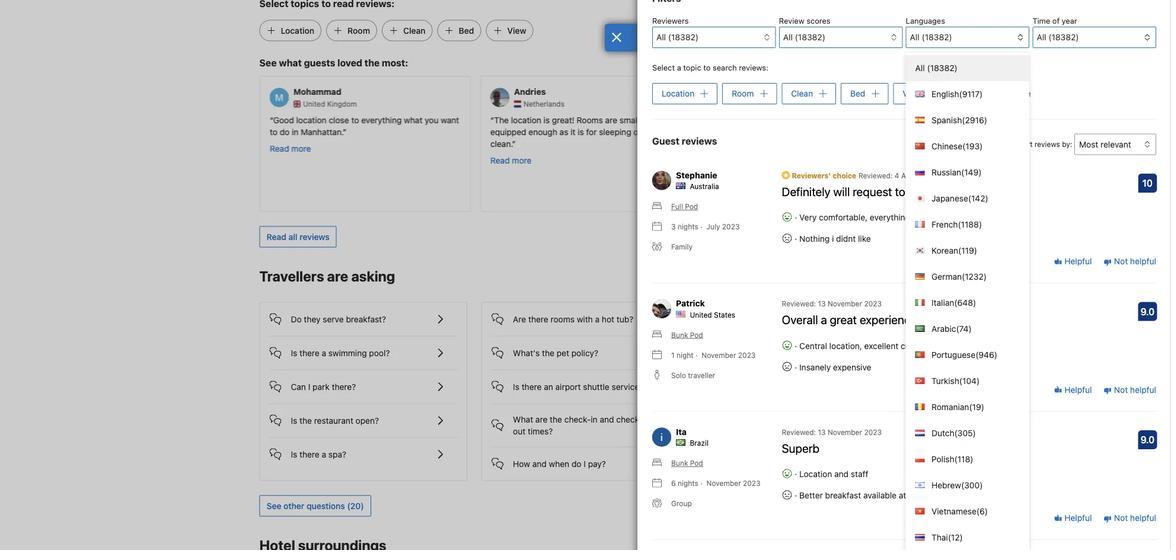 Task type: locate. For each thing, give the bounding box(es) containing it.
see left availability at the right
[[847, 272, 861, 282]]

0 horizontal spatial everything
[[361, 115, 402, 125]]

a right overall
[[821, 313, 827, 327]]

bunk pod link up the 6
[[653, 458, 703, 469]]

0 vertical spatial see
[[260, 57, 277, 68]]

are inside what are the check-in and check- out times?
[[536, 415, 548, 424]]

6 nights · november 2023
[[672, 480, 761, 488]]

read for very clean and safe in a great location. small room with everything you need.
[[711, 143, 730, 153]]

very for "
[[715, 115, 732, 125]]

not for superb
[[1115, 514, 1129, 523]]

very up "room"
[[715, 115, 732, 125]]

9.0 for superb
[[1141, 434, 1155, 446]]

0 horizontal spatial "
[[270, 115, 273, 125]]

see for see what guests loved the most:
[[260, 57, 277, 68]]

1 vertical spatial are
[[327, 268, 348, 284]]

see what guests loved the most:
[[260, 57, 408, 68]]

reviewed: 13 november 2023
[[782, 300, 882, 308], [782, 428, 882, 437]]

is inside is there a swimming pool? button
[[291, 348, 297, 358]]

2 horizontal spatial read more
[[711, 143, 752, 153]]

all (18382) for reviewers
[[657, 32, 699, 42]]

2 13 from the top
[[818, 428, 826, 437]]

there for is there a spa?
[[300, 450, 320, 459]]

reviews left by:
[[1035, 140, 1061, 149]]

2 bunk pod link from the top
[[653, 458, 703, 469]]

location
[[296, 115, 326, 125], [511, 115, 541, 125]]

and left the staff on the right
[[835, 469, 849, 479]]

1 vertical spatial helpful
[[1131, 385, 1157, 395]]

1 horizontal spatial bed
[[851, 89, 866, 98]]

1 vertical spatial great
[[830, 313, 857, 327]]

2 helpful button from the top
[[1055, 384, 1093, 396]]

there right are
[[529, 314, 549, 324]]

show more button
[[989, 83, 1032, 105]]

13 for superb
[[818, 428, 826, 437]]

all (18382) down reviewers at the right top
[[657, 32, 699, 42]]

2 helpful from the top
[[1063, 385, 1093, 395]]

2 not helpful from the top
[[1112, 385, 1157, 395]]

1 vertical spatial bunk pod link
[[653, 458, 703, 469]]

1 all (18382) button from the left
[[653, 27, 776, 48]]

very inside "list of reviews" region
[[800, 213, 817, 222]]

0 vertical spatial helpful button
[[1055, 256, 1093, 268]]

· down definitely
[[795, 213, 798, 222]]

in inside " very clean and safe in a great location. small room with everything you need.
[[792, 115, 799, 125]]

sort
[[1019, 140, 1033, 149]]

2 not from the top
[[1115, 385, 1129, 395]]

united inside "list of reviews" region
[[690, 311, 712, 319]]

united kingdom image
[[735, 100, 742, 108]]

1 horizontal spatial "
[[512, 139, 516, 149]]

(18382) down year
[[1049, 32, 1080, 42]]

full
[[672, 202, 683, 211]]

united for jayne
[[744, 100, 766, 108]]

3 " from the left
[[711, 115, 715, 125]]

0 vertical spatial reviewed: 13 november 2023
[[782, 300, 882, 308]]

read more
[[270, 143, 311, 153], [711, 143, 752, 153], [490, 155, 532, 165]]

bunk pod link
[[653, 330, 703, 340], [653, 458, 703, 469]]

1 horizontal spatial room
[[732, 89, 754, 98]]

0 horizontal spatial in
[[292, 127, 298, 137]]

united down mohammad
[[303, 100, 325, 108]]

more down clean
[[733, 143, 752, 153]]

do they serve breakfast? button
[[270, 303, 458, 327]]

english
[[925, 89, 960, 99]]

bunk for overall a great experience!
[[672, 331, 688, 339]]

2 vertical spatial reviewed:
[[782, 428, 816, 437]]

0 horizontal spatial location
[[296, 115, 326, 125]]

questions left (20)
[[307, 501, 345, 511]]

clean.
[[490, 139, 512, 149]]

how and when do i pay?
[[513, 459, 606, 469]]

2 scored 9.0 element from the top
[[1139, 431, 1158, 450]]

more down clean.
[[512, 155, 532, 165]]

united
[[303, 100, 325, 108], [744, 100, 766, 108], [690, 311, 712, 319]]

questions
[[857, 420, 894, 430], [307, 501, 345, 511]]

central
[[800, 341, 828, 351]]

read down "room"
[[711, 143, 730, 153]]

" for is
[[512, 139, 516, 149]]

what left guests
[[279, 57, 302, 68]]

do down good
[[280, 127, 289, 137]]

1 reviewed: 13 november 2023 from the top
[[782, 300, 882, 308]]

0 horizontal spatial united kingdom
[[303, 100, 357, 108]]

2 kingdom from the left
[[768, 100, 798, 108]]

united down jayne
[[744, 100, 766, 108]]

with inside " very clean and safe in a great location. small room with everything you need.
[[733, 127, 749, 137]]

bunk for superb
[[672, 459, 688, 468]]

all for review scores
[[784, 32, 793, 42]]

staff
[[851, 469, 869, 479]]

in down the "shuttle"
[[591, 415, 598, 424]]

serve
[[323, 314, 344, 324]]

is right it
[[578, 127, 584, 137]]

· left "better"
[[795, 491, 798, 501]]

1 location from the left
[[296, 115, 326, 125]]

all (18382) button for review scores
[[779, 27, 903, 48]]

1 kingdom from the left
[[327, 100, 357, 108]]

location inside " good location close to everything what you want to do in manhattan.
[[296, 115, 326, 125]]

breakfast
[[826, 491, 862, 501]]

1 helpful from the top
[[1063, 257, 1093, 266]]

is there an airport shuttle service? button
[[492, 370, 680, 394]]

2 vertical spatial see
[[267, 501, 281, 511]]

(18382) down review scores
[[795, 32, 826, 42]]

united kingdom for jayne
[[744, 100, 798, 108]]

everything right close
[[361, 115, 402, 125]]

there down they
[[300, 348, 320, 358]]

airport
[[556, 382, 581, 392]]

great inside "list of reviews" region
[[830, 313, 857, 327]]

1 bunk pod from the top
[[672, 331, 703, 339]]

bunk pod link for superb
[[653, 458, 703, 469]]

2 horizontal spatial are
[[605, 115, 617, 125]]

when
[[549, 459, 570, 469]]

bunk pod
[[672, 331, 703, 339], [672, 459, 703, 468]]

3 helpful button from the top
[[1055, 513, 1093, 525]]

room
[[348, 25, 370, 35], [732, 89, 754, 98]]

reviewed: up superb
[[782, 428, 816, 437]]

0 vertical spatial bed
[[459, 25, 474, 35]]

nights right the 6
[[678, 480, 699, 488]]

0 horizontal spatial read more
[[270, 143, 311, 153]]

3 helpful from the top
[[1131, 514, 1157, 523]]

2023 down the have at the bottom right
[[743, 480, 761, 488]]

is down "do"
[[291, 348, 297, 358]]

read for good location close to everything what you want to do in manhattan.
[[270, 143, 289, 153]]

all inside button
[[1037, 32, 1047, 42]]

1 vertical spatial nights
[[678, 480, 699, 488]]

great up location,
[[830, 313, 857, 327]]

bunk
[[672, 331, 688, 339], [672, 459, 688, 468]]

questions inside see other questions (20) button
[[307, 501, 345, 511]]

2 all (18382) button from the left
[[779, 27, 903, 48]]

you left want
[[425, 115, 438, 125]]

comfortable,
[[819, 213, 868, 222]]

(18382) down the languages
[[922, 32, 953, 42]]

1 vertical spatial room
[[732, 89, 754, 98]]

0 horizontal spatial an
[[544, 382, 553, 392]]

with
[[733, 127, 749, 137], [577, 314, 593, 324]]

there up what
[[522, 382, 542, 392]]

1 vertical spatial very
[[800, 213, 817, 222]]

questions right 'most'
[[857, 420, 894, 430]]

read more button down clean.
[[490, 154, 532, 166]]

do inside " good location close to everything what you want to do in manhattan.
[[280, 127, 289, 137]]

united for mohammad
[[303, 100, 325, 108]]

pod down "brazil"
[[690, 459, 703, 468]]

1 vertical spatial do
[[572, 459, 582, 469]]

see
[[260, 57, 277, 68], [847, 272, 861, 282], [267, 501, 281, 511]]

read more for the location is great! rooms are small but equipped enough as it is for sleeping only. also clean.
[[490, 155, 532, 165]]

0 vertical spatial nights
[[678, 223, 699, 231]]

chinese
[[925, 141, 963, 151]]

3 helpful from the top
[[1063, 514, 1093, 523]]

0 horizontal spatial view
[[508, 25, 527, 35]]

1 check- from the left
[[565, 415, 591, 424]]

1 helpful button from the top
[[1055, 256, 1093, 268]]

2 reviewed: 13 november 2023 from the top
[[782, 428, 882, 437]]

0 vertical spatial in
[[792, 115, 799, 125]]

all (18382) button
[[653, 27, 776, 48], [779, 27, 903, 48], [906, 27, 1030, 48]]

4
[[895, 171, 900, 180]]

0 horizontal spatial you
[[425, 115, 438, 125]]

read more down good
[[270, 143, 311, 153]]

all (18382)
[[657, 32, 699, 42], [784, 32, 826, 42], [910, 32, 953, 42], [1037, 32, 1080, 42], [916, 63, 958, 73]]

2 vertical spatial not
[[1115, 514, 1129, 523]]

0 vertical spatial bunk
[[672, 331, 688, 339]]

reviewed: 13 november 2023 up overall a great experience!
[[782, 300, 882, 308]]

· left nothing
[[795, 234, 798, 244]]

1 horizontal spatial in
[[591, 415, 598, 424]]

1 vertical spatial scored 9.0 element
[[1139, 431, 1158, 450]]

" inside " good location close to everything what you want to do in manhattan.
[[270, 115, 273, 125]]

0 vertical spatial an
[[544, 382, 553, 392]]

is there a spa? button
[[270, 438, 458, 462]]

0 vertical spatial bunk pod link
[[653, 330, 703, 340]]

·
[[795, 213, 798, 222], [701, 223, 703, 231], [795, 234, 798, 244], [795, 341, 798, 351], [696, 351, 698, 359], [795, 362, 798, 372], [795, 469, 798, 479], [701, 480, 703, 488], [795, 491, 798, 501]]

in right safe
[[792, 115, 799, 125]]

1 vertical spatial helpful
[[1063, 385, 1093, 395]]

reviews right guest
[[682, 135, 718, 146]]

united kingdom up safe
[[744, 100, 798, 108]]

3 not from the top
[[1115, 514, 1129, 523]]

most:
[[382, 57, 408, 68]]

" inside " the location is great! rooms are small but equipped enough as it is for sleeping only. also clean.
[[490, 115, 494, 125]]

helpful for overall a great experience!
[[1131, 385, 1157, 395]]

want
[[441, 115, 459, 125]]

all (18382) up english
[[916, 63, 958, 73]]

topic
[[684, 63, 702, 72]]

helpful button for superb
[[1055, 513, 1093, 525]]

more down manhattan.
[[291, 143, 311, 153]]

0 horizontal spatial room
[[348, 25, 370, 35]]

with down clean
[[733, 127, 749, 137]]

pay?
[[588, 459, 606, 469]]

united kingdom image
[[293, 100, 300, 108]]

united kingdom down mohammad
[[303, 100, 357, 108]]

what are the check-in and check- out times?
[[513, 415, 643, 436]]

all for time of year
[[1037, 32, 1047, 42]]

9.0 for overall a great experience!
[[1141, 306, 1155, 317]]

1 vertical spatial "
[[512, 139, 516, 149]]

3 all (18382) button from the left
[[906, 27, 1030, 48]]

reviewed: up overall
[[782, 300, 816, 308]]

2 vertical spatial helpful button
[[1055, 513, 1093, 525]]

2 horizontal spatial reviews
[[1035, 140, 1061, 149]]

and inside "list of reviews" region
[[835, 469, 849, 479]]

(1188)
[[958, 220, 983, 230]]

1 bunk pod link from the top
[[653, 330, 703, 340]]

an for airport
[[544, 382, 553, 392]]

13 up overall
[[818, 300, 826, 308]]

1 horizontal spatial clean
[[792, 89, 813, 98]]

is left spa?
[[291, 450, 297, 459]]

2 bunk pod from the top
[[672, 459, 703, 468]]

reviewed:
[[859, 171, 893, 180], [782, 300, 816, 308], [782, 428, 816, 437]]

a right safe
[[801, 115, 805, 125]]

read down clean.
[[490, 155, 510, 165]]

1 vertical spatial what
[[404, 115, 422, 125]]

full pod link
[[653, 201, 698, 212]]

i right can
[[308, 382, 310, 392]]

2 vertical spatial helpful
[[1063, 514, 1093, 523]]

languages
[[906, 16, 946, 25]]

0 horizontal spatial "
[[343, 127, 346, 137]]

· for · nothing i didnt like
[[795, 234, 798, 244]]

0 vertical spatial with
[[733, 127, 749, 137]]

also
[[654, 127, 670, 137]]

(18382) down reviewers at the right top
[[669, 32, 699, 42]]

bed
[[459, 25, 474, 35], [851, 89, 866, 98]]

the up times?
[[550, 415, 562, 424]]

thai
[[925, 533, 948, 543]]

nights right 3
[[678, 223, 699, 231]]

everything down safe
[[751, 127, 792, 137]]

all (18382) inside button
[[1037, 32, 1080, 42]]

everything inside " good location close to everything what you want to do in manhattan.
[[361, 115, 402, 125]]

2 vertical spatial everything
[[870, 213, 911, 222]]

read left all
[[267, 232, 286, 242]]

2 9.0 from the top
[[1141, 434, 1155, 446]]

all (18382) down of
[[1037, 32, 1080, 42]]

kingdom for jayne
[[768, 100, 798, 108]]

(18382)
[[669, 32, 699, 42], [795, 32, 826, 42], [922, 32, 953, 42], [1049, 32, 1080, 42], [928, 63, 958, 73]]

great!
[[552, 115, 575, 125]]

room up united kingdom icon
[[732, 89, 754, 98]]

what's the pet policy?
[[513, 348, 599, 358]]

are up times?
[[536, 415, 548, 424]]

(18382) inside button
[[1049, 32, 1080, 42]]

romanian
[[925, 403, 970, 412]]

0 horizontal spatial clean
[[403, 25, 426, 35]]

an inside button
[[544, 382, 553, 392]]

1 13 from the top
[[818, 300, 826, 308]]

0 horizontal spatial are
[[327, 268, 348, 284]]

good
[[273, 115, 294, 125]]

nights for stephanie
[[678, 223, 699, 231]]

2 horizontal spatial all (18382) button
[[906, 27, 1030, 48]]

read more button down good
[[270, 143, 311, 154]]

· left central at the bottom of page
[[795, 341, 798, 351]]

you left need.
[[794, 127, 808, 137]]

0 vertical spatial clean
[[403, 25, 426, 35]]

location inside " the location is great! rooms are small but equipped enough as it is for sleeping only. also clean.
[[511, 115, 541, 125]]

1 vertical spatial reviewed:
[[782, 300, 816, 308]]

read more button for good location close to everything what you want to do in manhattan.
[[270, 143, 311, 154]]

bunk pod down "brazil"
[[672, 459, 703, 468]]

helpful for superb
[[1063, 514, 1093, 523]]

1 horizontal spatial read more button
[[490, 154, 532, 166]]

like
[[858, 234, 871, 244]]

all down reviewers at the right top
[[657, 32, 666, 42]]

1 vertical spatial 9.0
[[1141, 434, 1155, 446]]

1 horizontal spatial everything
[[751, 127, 792, 137]]

0 horizontal spatial read more button
[[270, 143, 311, 154]]

2 not helpful button from the top
[[1104, 384, 1157, 396]]

1 horizontal spatial united
[[690, 311, 712, 319]]

you
[[425, 115, 438, 125], [794, 127, 808, 137]]

2 bunk from the top
[[672, 459, 688, 468]]

2 check- from the left
[[617, 415, 643, 424]]

· nothing i didnt like
[[793, 234, 871, 244]]

1 " from the left
[[270, 115, 273, 125]]

by:
[[1063, 140, 1073, 149]]

show more
[[989, 89, 1032, 99]]

reviewed: for superb
[[782, 428, 816, 437]]

0 horizontal spatial great
[[808, 115, 828, 125]]

all down review
[[784, 32, 793, 42]]

united down patrick
[[690, 311, 712, 319]]

you inside " good location close to everything what you want to do in manhattan.
[[425, 115, 438, 125]]

all (18382) button down scores
[[779, 27, 903, 48]]

you inside " very clean and safe in a great location. small room with everything you need.
[[794, 127, 808, 137]]

2 vertical spatial are
[[536, 415, 548, 424]]

the left restaurant
[[300, 416, 312, 426]]

what are the check-in and check- out times? button
[[492, 404, 680, 437]]

0 vertical spatial pod
[[685, 202, 698, 211]]

very
[[715, 115, 732, 125], [800, 213, 817, 222]]

1 horizontal spatial do
[[572, 459, 582, 469]]

1 horizontal spatial an
[[757, 420, 766, 430]]

the
[[494, 115, 509, 125]]

2 " from the left
[[490, 115, 494, 125]]

kingdom up safe
[[768, 100, 798, 108]]

the inside what are the check-in and check- out times?
[[550, 415, 562, 424]]

clean up " very clean and safe in a great location. small room with everything you need.
[[792, 89, 813, 98]]

scored 9.0 element
[[1139, 302, 1158, 321], [1139, 431, 1158, 450]]

bunk pod link for overall a great experience!
[[653, 330, 703, 340]]

1 not from the top
[[1115, 257, 1129, 266]]

2 vertical spatial in
[[591, 415, 598, 424]]

1 9.0 from the top
[[1141, 306, 1155, 317]]

1 horizontal spatial questions
[[857, 420, 894, 430]]

reviews right all
[[300, 232, 330, 242]]

1 bunk from the top
[[672, 331, 688, 339]]

night
[[677, 351, 694, 359]]

(6)
[[977, 507, 988, 517]]

1 united kingdom from the left
[[303, 100, 357, 108]]

3 not helpful from the top
[[1112, 514, 1157, 523]]

1 vertical spatial bunk
[[672, 459, 688, 468]]

read more button for very clean and safe in a great location. small room with everything you need.
[[711, 143, 752, 154]]

reviews for sort
[[1035, 140, 1061, 149]]

not helpful for overall a great experience!
[[1112, 385, 1157, 395]]

australia
[[690, 182, 719, 191]]

1 vertical spatial you
[[794, 127, 808, 137]]

(193)
[[963, 141, 983, 151]]

0 horizontal spatial do
[[280, 127, 289, 137]]

select a topic to search reviews:
[[653, 63, 769, 72]]

3 not helpful button from the top
[[1104, 513, 1157, 525]]

0 horizontal spatial questions
[[307, 501, 345, 511]]

1 scored 9.0 element from the top
[[1139, 302, 1158, 321]]

0 horizontal spatial kingdom
[[327, 100, 357, 108]]

pod for overall a great experience!
[[690, 331, 703, 339]]

all for reviewers
[[657, 32, 666, 42]]

room up loved
[[348, 25, 370, 35]]

policy?
[[572, 348, 599, 358]]

1 vertical spatial an
[[757, 420, 766, 430]]

netherlands image
[[514, 100, 521, 108]]

very inside " very clean and safe in a great location. small room with everything you need.
[[715, 115, 732, 125]]

1 horizontal spatial location
[[511, 115, 541, 125]]

the inside "list of reviews" region
[[909, 491, 921, 501]]

(19)
[[970, 403, 985, 412]]

(119)
[[959, 246, 978, 256]]

· right the 6
[[701, 480, 703, 488]]

overall a great experience!
[[782, 313, 921, 327]]

1 vertical spatial i
[[584, 459, 586, 469]]

1 horizontal spatial view
[[903, 89, 922, 98]]

is for is there a swimming pool?
[[291, 348, 297, 358]]

reviewed: up request
[[859, 171, 893, 180]]

reviews
[[682, 135, 718, 146], [1035, 140, 1061, 149], [300, 232, 330, 242]]

most
[[836, 420, 855, 430]]

(18382) for reviewers
[[669, 32, 699, 42]]

reviewers
[[653, 16, 689, 25]]

pod for superb
[[690, 459, 703, 468]]

0 vertical spatial not
[[1115, 257, 1129, 266]]

location for enough
[[511, 115, 541, 125]]

can i park there? button
[[270, 370, 458, 394]]

2 united kingdom from the left
[[744, 100, 798, 108]]

all (18382) for review scores
[[784, 32, 826, 42]]

1 horizontal spatial check-
[[617, 415, 643, 424]]

1 horizontal spatial is
[[578, 127, 584, 137]]

0 vertical spatial is
[[544, 115, 550, 125]]

location up guests
[[281, 25, 315, 35]]

is
[[291, 348, 297, 358], [513, 382, 520, 392], [291, 416, 297, 426], [291, 450, 297, 459]]

and
[[757, 115, 771, 125], [600, 415, 614, 424], [533, 459, 547, 469], [835, 469, 849, 479]]

1 vertical spatial bunk pod
[[672, 459, 703, 468]]

0 vertical spatial room
[[348, 25, 370, 35]]

all (18382) down the languages
[[910, 32, 953, 42]]

bunk pod up the night on the bottom
[[672, 331, 703, 339]]

do right when
[[572, 459, 582, 469]]

an right the have at the bottom right
[[757, 420, 766, 430]]

to inside "list of reviews" region
[[896, 184, 906, 198]]

not
[[1115, 257, 1129, 266], [1115, 385, 1129, 395], [1115, 514, 1129, 523]]

the right the at
[[909, 491, 921, 501]]

is inside button
[[291, 416, 297, 426]]

a
[[677, 63, 682, 72], [801, 115, 805, 125], [821, 313, 827, 327], [595, 314, 600, 324], [322, 348, 326, 358], [322, 450, 326, 459]]

bunk up the night on the bottom
[[672, 331, 688, 339]]

1 vertical spatial location
[[662, 89, 695, 98]]

1 horizontal spatial "
[[490, 115, 494, 125]]

(18382) for time of year
[[1049, 32, 1080, 42]]

location up "better"
[[800, 469, 833, 479]]

0 horizontal spatial reviews
[[300, 232, 330, 242]]

location up manhattan.
[[296, 115, 326, 125]]

1 horizontal spatial are
[[536, 415, 548, 424]]

1 horizontal spatial great
[[830, 313, 857, 327]]

there for is there a swimming pool?
[[300, 348, 320, 358]]

other
[[284, 501, 305, 511]]

spanish
[[925, 115, 963, 125]]

1 horizontal spatial location
[[662, 89, 695, 98]]

are left asking
[[327, 268, 348, 284]]

i left pay?
[[584, 459, 586, 469]]

1 horizontal spatial all (18382) button
[[779, 27, 903, 48]]

1 horizontal spatial reviews
[[682, 135, 718, 146]]

the inside "button"
[[542, 348, 555, 358]]

2 horizontal spatial location
[[800, 469, 833, 479]]

out
[[513, 426, 526, 436]]

0 vertical spatial bunk pod
[[672, 331, 703, 339]]

2 vertical spatial pod
[[690, 459, 703, 468]]

1 vertical spatial not helpful
[[1112, 385, 1157, 395]]

read more button for the location is great! rooms are small but equipped enough as it is for sleeping only. also clean.
[[490, 154, 532, 166]]

but
[[642, 115, 654, 125]]

everything
[[361, 115, 402, 125], [751, 127, 792, 137], [870, 213, 911, 222]]

2 location from the left
[[511, 115, 541, 125]]

read down good
[[270, 143, 289, 153]]

13 for overall a great experience!
[[818, 300, 826, 308]]

read
[[270, 143, 289, 153], [711, 143, 730, 153], [490, 155, 510, 165], [267, 232, 286, 242]]

are for travellers are asking
[[327, 268, 348, 284]]

is for is there an airport shuttle service?
[[513, 382, 520, 392]]

2 horizontal spatial read more button
[[711, 143, 752, 154]]

0 vertical spatial 9.0
[[1141, 306, 1155, 317]]

what
[[279, 57, 302, 68], [404, 115, 422, 125]]

united kingdom for mohammad
[[303, 100, 357, 108]]

all down the languages
[[910, 32, 920, 42]]

is inside is there a spa? button
[[291, 450, 297, 459]]

is inside is there an airport shuttle service? button
[[513, 382, 520, 392]]

2 horizontal spatial united
[[744, 100, 766, 108]]

all (18382) button for languages
[[906, 27, 1030, 48]]

an left airport
[[544, 382, 553, 392]]

helpful for superb
[[1131, 514, 1157, 523]]

2 helpful from the top
[[1131, 385, 1157, 395]]

there left spa?
[[300, 450, 320, 459]]

0 vertical spatial location
[[281, 25, 315, 35]]

more for good location close to everything what you want to do in manhattan.
[[291, 143, 311, 153]]

polish
[[925, 455, 955, 465]]

not helpful button for superb
[[1104, 513, 1157, 525]]

traveller
[[688, 371, 716, 380]]

more for the location is great! rooms are small but equipped enough as it is for sleeping only. also clean.
[[512, 155, 532, 165]]



Task type: describe. For each thing, give the bounding box(es) containing it.
do inside how and when do i pay? button
[[572, 459, 582, 469]]

nothing
[[800, 234, 830, 244]]

0 vertical spatial reviewed:
[[859, 171, 893, 180]]

clean
[[734, 115, 755, 125]]

hot
[[602, 314, 615, 324]]

is for is there a spa?
[[291, 450, 297, 459]]

what's
[[513, 348, 540, 358]]

i
[[832, 234, 834, 244]]

german
[[925, 272, 962, 282]]

1 vertical spatial bed
[[851, 89, 866, 98]]

all (18382) link
[[906, 55, 1030, 81]]

room
[[711, 127, 731, 137]]

· better breakfast available at the hotel
[[793, 491, 943, 501]]

there?
[[332, 382, 356, 392]]

2023 left still
[[739, 351, 756, 359]]

reviews inside button
[[300, 232, 330, 242]]

all (18382) button for reviewers
[[653, 27, 776, 48]]

(18382) for languages
[[922, 32, 953, 42]]

and right 'how'
[[533, 459, 547, 469]]

" for close
[[343, 127, 346, 137]]

the right loved
[[365, 57, 380, 68]]

a inside " very clean and safe in a great location. small room with everything you need.
[[801, 115, 805, 125]]

· insanely expensive
[[793, 362, 872, 372]]

see for see other questions (20)
[[267, 501, 281, 511]]

close image
[[612, 33, 622, 42]]

pool?
[[369, 348, 390, 358]]

korean
[[925, 246, 959, 256]]

in inside what are the check-in and check- out times?
[[591, 415, 598, 424]]

breakfast?
[[346, 314, 386, 324]]

not helpful for superb
[[1112, 514, 1157, 523]]

are there rooms with a hot tub? button
[[492, 303, 680, 327]]

superb
[[782, 441, 820, 455]]

select
[[653, 63, 675, 72]]

not for overall a great experience!
[[1115, 385, 1129, 395]]

0 horizontal spatial what
[[279, 57, 302, 68]]

and inside " very clean and safe in a great location. small room with everything you need.
[[757, 115, 771, 125]]

availability
[[864, 272, 905, 282]]

solo traveller
[[672, 371, 716, 380]]

experience!
[[860, 313, 921, 327]]

russian
[[925, 168, 962, 177]]

better
[[800, 491, 823, 501]]

(118)
[[955, 455, 974, 465]]

read for the location is great! rooms are small but equipped enough as it is for sleeping only. also clean.
[[490, 155, 510, 165]]

a left swimming
[[322, 348, 326, 358]]

reviewed: 13 november 2023 for superb
[[782, 428, 882, 437]]

loved
[[338, 57, 362, 68]]

1 vertical spatial is
[[578, 127, 584, 137]]

1 vertical spatial view
[[903, 89, 922, 98]]

2023 up experience!
[[865, 300, 882, 308]]

see other questions (20) button
[[260, 496, 371, 517]]

1 vertical spatial clean
[[792, 89, 813, 98]]

group
[[672, 500, 692, 508]]

is for is the restaurant open?
[[291, 416, 297, 426]]

scored 10 element
[[1139, 174, 1158, 193]]

helpful button for overall a great experience!
[[1055, 384, 1093, 396]]

november right 'answer'
[[828, 428, 863, 437]]

see other questions (20)
[[267, 501, 364, 511]]

there for is there an airport shuttle service?
[[522, 382, 542, 392]]

small
[[865, 115, 886, 125]]

states
[[714, 311, 736, 319]]

location,
[[830, 341, 863, 351]]

scored 9.0 element for overall a great experience!
[[1139, 302, 1158, 321]]

safe
[[774, 115, 790, 125]]

everything inside "list of reviews" region
[[870, 213, 911, 222]]

2023 up others
[[927, 171, 945, 180]]

swimming
[[329, 348, 367, 358]]

all (18382) for languages
[[910, 32, 953, 42]]

sleeping
[[599, 127, 631, 137]]

do
[[291, 314, 302, 324]]

pet
[[557, 348, 570, 358]]

(18382) up english
[[928, 63, 958, 73]]

more for very clean and safe in a great location. small room with everything you need.
[[733, 143, 752, 153]]

a left topic at the top right
[[677, 63, 682, 72]]

with inside button
[[577, 314, 593, 324]]

2023 right july
[[723, 223, 740, 231]]

need.
[[810, 127, 830, 137]]

hebrew
[[925, 481, 962, 491]]

(1232)
[[962, 272, 987, 282]]

to down good
[[270, 127, 277, 137]]

guests
[[304, 57, 335, 68]]

kingdom for mohammad
[[327, 100, 357, 108]]

· for · very comfortable, everything was so clean!
[[795, 213, 798, 222]]

a left the hot
[[595, 314, 600, 324]]

to right close
[[351, 115, 359, 125]]

0 horizontal spatial bed
[[459, 25, 474, 35]]

1 helpful from the top
[[1131, 257, 1157, 266]]

· for · insanely expensive
[[795, 362, 798, 372]]

this is a carousel with rotating slides. it displays featured reviews of the property. use next and previous buttons to navigate. region
[[250, 71, 922, 217]]

not helpful button for overall a great experience!
[[1104, 384, 1157, 396]]

0 horizontal spatial i
[[308, 382, 310, 392]]

list of reviews region
[[645, 155, 1164, 551]]

andries
[[514, 87, 546, 97]]

all (18382) for time of year
[[1037, 32, 1080, 42]]

bunk pod for superb
[[672, 459, 703, 468]]

reviewers' choice
[[791, 171, 857, 180]]

november up overall a great experience!
[[828, 300, 863, 308]]

november down "brazil"
[[707, 480, 741, 488]]

bunk pod for overall a great experience!
[[672, 331, 703, 339]]

equipped
[[490, 127, 526, 137]]

location inside "list of reviews" region
[[800, 469, 833, 479]]

(104)
[[960, 376, 980, 386]]

helpful for overall a great experience!
[[1063, 385, 1093, 395]]

0 horizontal spatial location
[[281, 25, 315, 35]]

rooms
[[577, 115, 603, 125]]

portuguese
[[925, 350, 976, 360]]

great inside " very clean and safe in a great location. small room with everything you need.
[[808, 115, 828, 125]]

" for good location close to everything what you want to do in manhattan.
[[270, 115, 273, 125]]

read inside read all reviews button
[[267, 232, 286, 242]]

in inside " good location close to everything what you want to do in manhattan.
[[292, 127, 298, 137]]

a inside "list of reviews" region
[[821, 313, 827, 327]]

2023 right 'most'
[[865, 428, 882, 437]]

read all reviews button
[[260, 226, 337, 248]]

have
[[736, 420, 754, 430]]

to right topic at the top right
[[704, 63, 711, 72]]

10
[[1143, 178, 1153, 189]]

we have an instant answer to most questions
[[722, 420, 894, 430]]

1 not helpful button from the top
[[1104, 256, 1157, 268]]

restaurant
[[314, 416, 354, 426]]

all for languages
[[910, 32, 920, 42]]

clean!
[[942, 213, 964, 222]]

ita
[[676, 427, 687, 437]]

reviewed: for overall a great experience!
[[782, 300, 816, 308]]

0 vertical spatial view
[[508, 25, 527, 35]]

(18382) for review scores
[[795, 32, 826, 42]]

" for the location is great! rooms are small but equipped enough as it is for sleeping only. also clean.
[[490, 115, 494, 125]]

0 horizontal spatial is
[[544, 115, 550, 125]]

service?
[[612, 382, 644, 392]]

1
[[672, 351, 675, 359]]

all up english
[[916, 63, 925, 73]]

6
[[672, 480, 676, 488]]

what inside " good location close to everything what you want to do in manhattan.
[[404, 115, 422, 125]]

as
[[560, 127, 568, 137]]

1 not helpful from the top
[[1112, 257, 1157, 266]]

dutch
[[925, 429, 955, 438]]

a left spa?
[[322, 450, 326, 459]]

there for are there rooms with a hot tub?
[[529, 314, 549, 324]]

and inside what are the check-in and check- out times?
[[600, 415, 614, 424]]

3
[[672, 223, 676, 231]]

how
[[513, 459, 530, 469]]

overall
[[782, 313, 818, 327]]

guest reviews
[[653, 135, 718, 146]]

can i park there?
[[291, 382, 356, 392]]

an for instant
[[757, 420, 766, 430]]

reviews for guest
[[682, 135, 718, 146]]

didnt
[[837, 234, 856, 244]]

review scores
[[779, 16, 831, 25]]

see for see availability
[[847, 272, 861, 282]]

· left july
[[701, 223, 703, 231]]

the inside button
[[300, 416, 312, 426]]

answer
[[796, 420, 824, 430]]

are
[[513, 314, 526, 324]]

· for · central location, excellent customer service
[[795, 341, 798, 351]]

0 vertical spatial questions
[[857, 420, 894, 430]]

are there rooms with a hot tub?
[[513, 314, 634, 324]]

(142)
[[969, 194, 989, 203]]

reviewed: 4 august 2023
[[859, 171, 945, 180]]

scored 9.0 element for superb
[[1139, 431, 1158, 450]]

see availability button
[[840, 267, 912, 288]]

november up traveller
[[702, 351, 737, 359]]

everything inside " very clean and safe in a great location. small room with everything you need.
[[751, 127, 792, 137]]

more inside button
[[1012, 89, 1032, 99]]

nights for ita
[[678, 480, 699, 488]]

see availability
[[847, 272, 905, 282]]

(305)
[[955, 429, 976, 438]]

· right the night on the bottom
[[696, 351, 698, 359]]

july
[[707, 223, 721, 231]]

are inside " the location is great! rooms are small but equipped enough as it is for sleeping only. also clean.
[[605, 115, 617, 125]]

(946)
[[976, 350, 998, 360]]

arabic
[[925, 324, 957, 334]]

to left 'most'
[[826, 420, 834, 430]]

are for what are the check-in and check- out times?
[[536, 415, 548, 424]]

location for do
[[296, 115, 326, 125]]

· for · better breakfast available at the hotel
[[795, 491, 798, 501]]

filter reviews region
[[653, 0, 1157, 551]]

expensive
[[834, 362, 872, 372]]

" inside " very clean and safe in a great location. small room with everything you need.
[[711, 115, 715, 125]]

is there a spa?
[[291, 450, 347, 459]]

can
[[291, 382, 306, 392]]

read more for good location close to everything what you want to do in manhattan.
[[270, 143, 311, 153]]

(12)
[[948, 533, 963, 543]]

· for · location and staff
[[795, 469, 798, 479]]

insanely
[[800, 362, 831, 372]]

small
[[620, 115, 640, 125]]

read more for very clean and safe in a great location. small room with everything you need.
[[711, 143, 752, 153]]

reviewed: 13 november 2023 for overall a great experience!
[[782, 300, 882, 308]]

very for ·
[[800, 213, 817, 222]]



Task type: vqa. For each thing, say whether or not it's contained in the screenshot.
· location and staff
yes



